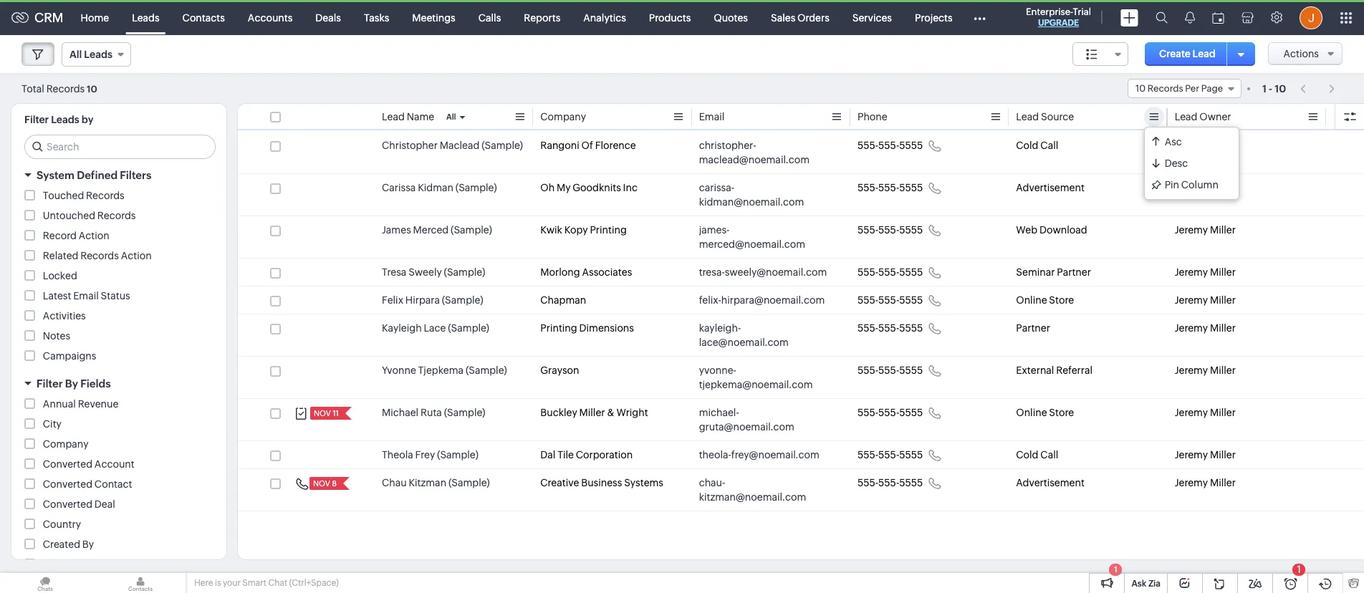 Task type: vqa. For each thing, say whether or not it's contained in the screenshot.


Task type: describe. For each thing, give the bounding box(es) containing it.
kayleigh- lace@noemail.com link
[[699, 321, 829, 350]]

ask
[[1132, 579, 1147, 589]]

filter by fields
[[37, 378, 111, 390]]

kitzman
[[409, 477, 447, 489]]

chapman
[[541, 295, 587, 306]]

kidman@noemail.com
[[699, 196, 805, 208]]

miller for chau- kitzman@noemail.com
[[1211, 477, 1237, 489]]

system
[[37, 169, 75, 181]]

1 - 10
[[1263, 83, 1287, 94]]

cold for christopher- maclead@noemail.com
[[1017, 140, 1039, 151]]

michael- gruta@noemail.com
[[699, 407, 795, 433]]

carissa
[[382, 182, 416, 194]]

fields
[[80, 378, 111, 390]]

james
[[382, 224, 411, 236]]

online store for felix-hirpara@noemail.com
[[1017, 295, 1075, 306]]

merced
[[413, 224, 449, 236]]

records for 10
[[1148, 83, 1184, 94]]

555-555-5555 for christopher- maclead@noemail.com
[[858, 140, 924, 151]]

online for michael- gruta@noemail.com
[[1017, 407, 1048, 419]]

total records 10
[[22, 83, 97, 94]]

desc
[[1165, 158, 1189, 169]]

owner
[[1200, 111, 1232, 123]]

record action
[[43, 230, 109, 242]]

cold call for christopher- maclead@noemail.com
[[1017, 140, 1059, 151]]

by for created
[[82, 539, 94, 551]]

kopy
[[565, 224, 588, 236]]

carissa kidman (sample)
[[382, 182, 497, 194]]

accounts
[[248, 12, 293, 23]]

jeremy for felix-hirpara@noemail.com
[[1175, 295, 1209, 306]]

records for total
[[46, 83, 85, 94]]

lead source
[[1017, 111, 1075, 123]]

5555 for christopher- maclead@noemail.com
[[900, 140, 924, 151]]

theola
[[382, 450, 413, 461]]

record
[[43, 230, 77, 242]]

online store for michael- gruta@noemail.com
[[1017, 407, 1075, 419]]

lace
[[424, 323, 446, 334]]

analytics link
[[572, 0, 638, 35]]

jeremy for kayleigh- lace@noemail.com
[[1175, 323, 1209, 334]]

converted contact
[[43, 479, 132, 490]]

jeremy miller for christopher- maclead@noemail.com
[[1175, 140, 1237, 151]]

jeremy for carissa- kidman@noemail.com
[[1175, 182, 1209, 194]]

michael
[[382, 407, 419, 419]]

related
[[43, 250, 78, 262]]

signals image
[[1186, 11, 1196, 24]]

advertisement for chau- kitzman@noemail.com
[[1017, 477, 1085, 489]]

5555 for carissa- kidman@noemail.com
[[900, 182, 924, 194]]

nov 11
[[314, 409, 339, 418]]

yvonne tjepkema (sample)
[[382, 365, 507, 376]]

create menu element
[[1113, 0, 1148, 35]]

tresa-sweely@noemail.com
[[699, 267, 828, 278]]

chau kitzman (sample)
[[382, 477, 490, 489]]

converted for converted contact
[[43, 479, 93, 490]]

felix
[[382, 295, 404, 306]]

maclead
[[440, 140, 480, 151]]

chau-
[[699, 477, 726, 489]]

(sample) for theola frey (sample)
[[437, 450, 479, 461]]

sales orders link
[[760, 0, 841, 35]]

printing dimensions
[[541, 323, 634, 334]]

felix-
[[699, 295, 722, 306]]

chau- kitzman@noemail.com link
[[699, 476, 829, 505]]

meetings link
[[401, 0, 467, 35]]

christopher- maclead@noemail.com
[[699, 140, 810, 166]]

jeremy miller for kayleigh- lace@noemail.com
[[1175, 323, 1237, 334]]

buckley miller & wright
[[541, 407, 649, 419]]

latest email status
[[43, 290, 130, 302]]

filters
[[120, 169, 151, 181]]

zia
[[1149, 579, 1161, 589]]

profile element
[[1292, 0, 1332, 35]]

(sample) for christopher maclead (sample)
[[482, 140, 523, 151]]

all for all
[[447, 113, 456, 121]]

miller for theola-frey@noemail.com
[[1211, 450, 1237, 461]]

miller for yvonne- tjepkema@noemail.com
[[1211, 365, 1237, 376]]

maclead@noemail.com
[[699, 154, 810, 166]]

kayleigh lace (sample) link
[[382, 321, 490, 336]]

create lead
[[1160, 48, 1216, 60]]

miller for kayleigh- lace@noemail.com
[[1211, 323, 1237, 334]]

is
[[215, 579, 221, 589]]

calendar image
[[1213, 12, 1225, 23]]

10 for total records 10
[[87, 84, 97, 94]]

search image
[[1156, 11, 1169, 24]]

chats image
[[0, 574, 90, 594]]

store for felix-hirpara@noemail.com
[[1050, 295, 1075, 306]]

records for touched
[[86, 190, 125, 201]]

james- merced@noemail.com
[[699, 224, 806, 250]]

records for untouched
[[97, 210, 136, 222]]

lace@noemail.com
[[699, 337, 789, 348]]

carissa- kidman@noemail.com
[[699, 182, 805, 208]]

sales
[[771, 12, 796, 23]]

michael ruta (sample) link
[[382, 406, 486, 420]]

profile image
[[1300, 6, 1323, 29]]

jeremy miller for theola-frey@noemail.com
[[1175, 450, 1237, 461]]

online for felix-hirpara@noemail.com
[[1017, 295, 1048, 306]]

tresa sweely (sample) link
[[382, 265, 486, 280]]

related records action
[[43, 250, 152, 262]]

filter for filter leads by
[[24, 114, 49, 125]]

chat
[[268, 579, 288, 589]]

felix hirpara (sample) link
[[382, 293, 484, 308]]

wright
[[617, 407, 649, 419]]

jeremy miller for michael- gruta@noemail.com
[[1175, 407, 1237, 419]]

0 vertical spatial company
[[541, 111, 586, 123]]

deal
[[95, 499, 115, 510]]

projects
[[915, 12, 953, 23]]

(sample) for tresa sweely (sample)
[[444, 267, 486, 278]]

1 horizontal spatial action
[[121, 250, 152, 262]]

campaigns
[[43, 351, 96, 362]]

nov 8 link
[[310, 477, 338, 490]]

miller for tresa-sweely@noemail.com
[[1211, 267, 1237, 278]]

james-
[[699, 224, 730, 236]]

call for theola-frey@noemail.com
[[1041, 450, 1059, 461]]

michael- gruta@noemail.com link
[[699, 406, 829, 434]]

annual revenue
[[43, 399, 119, 410]]

contacts image
[[95, 574, 186, 594]]

system defined filters button
[[11, 163, 227, 188]]

0 vertical spatial partner
[[1058, 267, 1092, 278]]

calls link
[[467, 0, 513, 35]]

total
[[22, 83, 44, 94]]

jeremy for theola-frey@noemail.com
[[1175, 450, 1209, 461]]

2 horizontal spatial leads
[[132, 12, 160, 23]]

(ctrl+space)
[[289, 579, 339, 589]]

seminar
[[1017, 267, 1056, 278]]

miller for christopher- maclead@noemail.com
[[1211, 140, 1237, 151]]

search element
[[1148, 0, 1177, 35]]

home
[[81, 12, 109, 23]]

jeremy for christopher- maclead@noemail.com
[[1175, 140, 1209, 151]]

all leads
[[70, 49, 112, 60]]

tresa
[[382, 267, 407, 278]]

external
[[1017, 365, 1055, 376]]

chau
[[382, 477, 407, 489]]

10 Records Per Page field
[[1128, 79, 1242, 98]]

miller for michael- gruta@noemail.com
[[1211, 407, 1237, 419]]

5555 for yvonne- tjepkema@noemail.com
[[900, 365, 924, 376]]

sweely
[[409, 267, 442, 278]]

cold for theola-frey@noemail.com
[[1017, 450, 1039, 461]]

nov for michael
[[314, 409, 331, 418]]

dimensions
[[580, 323, 634, 334]]

advertisement for carissa- kidman@noemail.com
[[1017, 182, 1085, 194]]

create
[[1160, 48, 1191, 60]]

1 horizontal spatial 1
[[1263, 83, 1267, 94]]

my
[[557, 182, 571, 194]]

untouched records
[[43, 210, 136, 222]]

jeremy for tresa-sweely@noemail.com
[[1175, 267, 1209, 278]]

morlong associates
[[541, 267, 633, 278]]

555-555-5555 for michael- gruta@noemail.com
[[858, 407, 924, 419]]

jeremy for yvonne- tjepkema@noemail.com
[[1175, 365, 1209, 376]]



Task type: locate. For each thing, give the bounding box(es) containing it.
leads for filter leads by
[[51, 114, 79, 125]]

Search text field
[[25, 135, 215, 158]]

555-555-5555 for theola-frey@noemail.com
[[858, 450, 924, 461]]

action
[[79, 230, 109, 242], [121, 250, 152, 262]]

1 555-555-5555 from the top
[[858, 140, 924, 151]]

0 vertical spatial online store
[[1017, 295, 1075, 306]]

555-555-5555 for tresa-sweely@noemail.com
[[858, 267, 924, 278]]

0 vertical spatial leads
[[132, 12, 160, 23]]

leads right "home"
[[132, 12, 160, 23]]

1 vertical spatial company
[[43, 439, 89, 450]]

555-555-5555
[[858, 140, 924, 151], [858, 182, 924, 194], [858, 224, 924, 236], [858, 267, 924, 278], [858, 295, 924, 306], [858, 323, 924, 334], [858, 365, 924, 376], [858, 407, 924, 419], [858, 450, 924, 461], [858, 477, 924, 489]]

by inside dropdown button
[[65, 378, 78, 390]]

555-555-5555 for james- merced@noemail.com
[[858, 224, 924, 236]]

(sample)
[[482, 140, 523, 151], [456, 182, 497, 194], [451, 224, 492, 236], [444, 267, 486, 278], [442, 295, 484, 306], [448, 323, 490, 334], [466, 365, 507, 376], [444, 407, 486, 419], [437, 450, 479, 461], [449, 477, 490, 489]]

row group
[[238, 132, 1365, 512]]

10 right -
[[1276, 83, 1287, 94]]

filter inside dropdown button
[[37, 378, 63, 390]]

1 5555 from the top
[[900, 140, 924, 151]]

leads left by
[[51, 114, 79, 125]]

seminar partner
[[1017, 267, 1092, 278]]

lead left name
[[382, 111, 405, 123]]

3 jeremy from the top
[[1175, 224, 1209, 236]]

creative
[[541, 477, 580, 489]]

(sample) right the ruta
[[444, 407, 486, 419]]

systems
[[625, 477, 664, 489]]

michael ruta (sample)
[[382, 407, 486, 419]]

5555 for james- merced@noemail.com
[[900, 224, 924, 236]]

all up total records 10
[[70, 49, 82, 60]]

1 horizontal spatial company
[[541, 111, 586, 123]]

1 advertisement from the top
[[1017, 182, 1085, 194]]

3 555-555-5555 from the top
[[858, 224, 924, 236]]

10 5555 from the top
[[900, 477, 924, 489]]

tresa sweely (sample)
[[382, 267, 486, 278]]

2 jeremy from the top
[[1175, 182, 1209, 194]]

created down country
[[43, 539, 80, 551]]

5 jeremy miller from the top
[[1175, 295, 1237, 306]]

latest
[[43, 290, 71, 302]]

(sample) for james merced (sample)
[[451, 224, 492, 236]]

9 5555 from the top
[[900, 450, 924, 461]]

records down record action
[[80, 250, 119, 262]]

name
[[407, 111, 435, 123]]

5 5555 from the top
[[900, 295, 924, 306]]

pin
[[1165, 179, 1180, 191]]

1 horizontal spatial email
[[699, 111, 725, 123]]

online down external
[[1017, 407, 1048, 419]]

smart
[[243, 579, 267, 589]]

signals element
[[1177, 0, 1204, 35]]

9 jeremy from the top
[[1175, 450, 1209, 461]]

printing down chapman
[[541, 323, 578, 334]]

oh
[[541, 182, 555, 194]]

nov inside nov 11 link
[[314, 409, 331, 418]]

(sample) for yvonne tjepkema (sample)
[[466, 365, 507, 376]]

(sample) up kayleigh lace (sample)
[[442, 295, 484, 306]]

theola frey (sample) link
[[382, 448, 479, 462]]

6 555-555-5555 from the top
[[858, 323, 924, 334]]

lead
[[1193, 48, 1216, 60], [382, 111, 405, 123], [1017, 111, 1040, 123], [1175, 111, 1198, 123]]

0 vertical spatial cold call
[[1017, 140, 1059, 151]]

your
[[223, 579, 241, 589]]

lead for lead name
[[382, 111, 405, 123]]

2 vertical spatial converted
[[43, 499, 93, 510]]

2 cold call from the top
[[1017, 450, 1059, 461]]

None field
[[1073, 42, 1129, 66]]

4 555-555-5555 from the top
[[858, 267, 924, 278]]

4 jeremy miller from the top
[[1175, 267, 1237, 278]]

7 5555 from the top
[[900, 365, 924, 376]]

10 left per
[[1136, 83, 1146, 94]]

9 jeremy miller from the top
[[1175, 450, 1237, 461]]

1 horizontal spatial partner
[[1058, 267, 1092, 278]]

quotes
[[714, 12, 748, 23]]

jeremy for james- merced@noemail.com
[[1175, 224, 1209, 236]]

defined
[[77, 169, 118, 181]]

8 5555 from the top
[[900, 407, 924, 419]]

column
[[1182, 179, 1219, 191]]

leads down "home"
[[84, 49, 112, 60]]

annual
[[43, 399, 76, 410]]

0 horizontal spatial by
[[65, 378, 78, 390]]

external referral
[[1017, 365, 1093, 376]]

online store
[[1017, 295, 1075, 306], [1017, 407, 1075, 419]]

0 vertical spatial by
[[65, 378, 78, 390]]

1 vertical spatial all
[[447, 113, 456, 121]]

store down seminar partner
[[1050, 295, 1075, 306]]

lead name
[[382, 111, 435, 123]]

1 vertical spatial advertisement
[[1017, 477, 1085, 489]]

2 call from the top
[[1041, 450, 1059, 461]]

contacts
[[183, 12, 225, 23]]

(sample) right frey
[[437, 450, 479, 461]]

action up 'related records action'
[[79, 230, 109, 242]]

0 vertical spatial filter
[[24, 114, 49, 125]]

jeremy miller for james- merced@noemail.com
[[1175, 224, 1237, 236]]

leads inside field
[[84, 49, 112, 60]]

0 vertical spatial converted
[[43, 459, 93, 470]]

filter up annual
[[37, 378, 63, 390]]

2 online store from the top
[[1017, 407, 1075, 419]]

nov
[[314, 409, 331, 418], [313, 480, 330, 488]]

1 vertical spatial by
[[82, 539, 94, 551]]

system defined filters
[[37, 169, 151, 181]]

jeremy miller for felix-hirpara@noemail.com
[[1175, 295, 1237, 306]]

source
[[1042, 111, 1075, 123]]

leads link
[[121, 0, 171, 35]]

2 vertical spatial leads
[[51, 114, 79, 125]]

download
[[1040, 224, 1088, 236]]

jeremy for chau- kitzman@noemail.com
[[1175, 477, 1209, 489]]

(sample) for michael ruta (sample)
[[444, 407, 486, 419]]

lead inside button
[[1193, 48, 1216, 60]]

store down external referral
[[1050, 407, 1075, 419]]

kayleigh
[[382, 323, 422, 334]]

8 jeremy miller from the top
[[1175, 407, 1237, 419]]

hirpara@noemail.com
[[722, 295, 825, 306]]

lead up asc
[[1175, 111, 1198, 123]]

5555 for kayleigh- lace@noemail.com
[[900, 323, 924, 334]]

8
[[332, 480, 337, 488]]

1 vertical spatial cold
[[1017, 450, 1039, 461]]

0 horizontal spatial 10
[[87, 84, 97, 94]]

miller
[[1211, 140, 1237, 151], [1211, 182, 1237, 194], [1211, 224, 1237, 236], [1211, 267, 1237, 278], [1211, 295, 1237, 306], [1211, 323, 1237, 334], [1211, 365, 1237, 376], [580, 407, 605, 419], [1211, 407, 1237, 419], [1211, 450, 1237, 461], [1211, 477, 1237, 489]]

0 horizontal spatial leads
[[51, 114, 79, 125]]

2 horizontal spatial 10
[[1276, 83, 1287, 94]]

chau- kitzman@noemail.com
[[699, 477, 807, 503]]

ask zia
[[1132, 579, 1161, 589]]

converted for converted deal
[[43, 499, 93, 510]]

(sample) for chau kitzman (sample)
[[449, 477, 490, 489]]

dal
[[541, 450, 556, 461]]

2 555-555-5555 from the top
[[858, 182, 924, 194]]

All Leads field
[[62, 42, 131, 67]]

1 vertical spatial email
[[73, 290, 99, 302]]

2 5555 from the top
[[900, 182, 924, 194]]

7 jeremy from the top
[[1175, 365, 1209, 376]]

0 vertical spatial advertisement
[[1017, 182, 1085, 194]]

printing
[[590, 224, 627, 236], [541, 323, 578, 334]]

nov inside nov 8 link
[[313, 480, 330, 488]]

jeremy miller for carissa- kidman@noemail.com
[[1175, 182, 1237, 194]]

converted for converted account
[[43, 459, 93, 470]]

records left per
[[1148, 83, 1184, 94]]

2 jeremy miller from the top
[[1175, 182, 1237, 194]]

1 vertical spatial filter
[[37, 378, 63, 390]]

create menu image
[[1121, 9, 1139, 26]]

sales orders
[[771, 12, 830, 23]]

1 converted from the top
[[43, 459, 93, 470]]

1 cold from the top
[[1017, 140, 1039, 151]]

0 vertical spatial store
[[1050, 295, 1075, 306]]

yvonne-
[[699, 365, 737, 376]]

call for christopher- maclead@noemail.com
[[1041, 140, 1059, 151]]

of
[[582, 140, 593, 151]]

3 converted from the top
[[43, 499, 93, 510]]

2 converted from the top
[[43, 479, 93, 490]]

tresa-sweely@noemail.com link
[[699, 265, 828, 280]]

advertisement
[[1017, 182, 1085, 194], [1017, 477, 1085, 489]]

1 vertical spatial printing
[[541, 323, 578, 334]]

5555 for tresa-sweely@noemail.com
[[900, 267, 924, 278]]

navigation
[[1294, 78, 1343, 99]]

kwik
[[541, 224, 563, 236]]

6 jeremy from the top
[[1175, 323, 1209, 334]]

tasks link
[[353, 0, 401, 35]]

created for created by
[[43, 539, 80, 551]]

meetings
[[412, 12, 456, 23]]

5555 for michael- gruta@noemail.com
[[900, 407, 924, 419]]

0 horizontal spatial all
[[70, 49, 82, 60]]

row group containing christopher maclead (sample)
[[238, 132, 1365, 512]]

1 vertical spatial converted
[[43, 479, 93, 490]]

printing right "kopy"
[[590, 224, 627, 236]]

nov left 11
[[314, 409, 331, 418]]

1
[[1263, 83, 1267, 94], [1298, 564, 1302, 576], [1115, 566, 1118, 574]]

7 jeremy miller from the top
[[1175, 365, 1237, 376]]

records for related
[[80, 250, 119, 262]]

activities
[[43, 310, 86, 322]]

1 horizontal spatial by
[[82, 539, 94, 551]]

records down defined
[[86, 190, 125, 201]]

0 vertical spatial online
[[1017, 295, 1048, 306]]

-
[[1270, 83, 1273, 94]]

2 advertisement from the top
[[1017, 477, 1085, 489]]

Other Modules field
[[965, 6, 995, 29]]

0 horizontal spatial email
[[73, 290, 99, 302]]

converted up converted deal at left
[[43, 479, 93, 490]]

lead for lead source
[[1017, 111, 1040, 123]]

felix-hirpara@noemail.com
[[699, 295, 825, 306]]

1 vertical spatial action
[[121, 250, 152, 262]]

store
[[1050, 295, 1075, 306], [1050, 407, 1075, 419]]

1 vertical spatial nov
[[313, 480, 330, 488]]

country
[[43, 519, 81, 531]]

1 jeremy miller from the top
[[1175, 140, 1237, 151]]

reports
[[524, 12, 561, 23]]

records down touched records
[[97, 210, 136, 222]]

lead left source
[[1017, 111, 1040, 123]]

enterprise-
[[1027, 6, 1074, 17]]

0 vertical spatial all
[[70, 49, 82, 60]]

0 vertical spatial printing
[[590, 224, 627, 236]]

jeremy miller for yvonne- tjepkema@noemail.com
[[1175, 365, 1237, 376]]

1 horizontal spatial leads
[[84, 49, 112, 60]]

by for filter
[[65, 378, 78, 390]]

action up the status
[[121, 250, 152, 262]]

0 vertical spatial cold
[[1017, 140, 1039, 151]]

frey
[[415, 450, 435, 461]]

converted up converted contact
[[43, 459, 93, 470]]

filter down the total
[[24, 114, 49, 125]]

1 vertical spatial call
[[1041, 450, 1059, 461]]

1 call from the top
[[1041, 140, 1059, 151]]

1 vertical spatial cold call
[[1017, 450, 1059, 461]]

by up "annual revenue"
[[65, 378, 78, 390]]

2 created from the top
[[43, 559, 80, 571]]

nov left 8
[[313, 480, 330, 488]]

all for all leads
[[70, 49, 82, 60]]

6 5555 from the top
[[900, 323, 924, 334]]

online down seminar
[[1017, 295, 1048, 306]]

2 store from the top
[[1050, 407, 1075, 419]]

trial
[[1074, 6, 1092, 17]]

by
[[82, 114, 94, 125]]

1 horizontal spatial printing
[[590, 224, 627, 236]]

1 online store from the top
[[1017, 295, 1075, 306]]

1 vertical spatial leads
[[84, 49, 112, 60]]

city
[[43, 419, 62, 430]]

1 vertical spatial online store
[[1017, 407, 1075, 419]]

1 vertical spatial partner
[[1017, 323, 1051, 334]]

1 created from the top
[[43, 539, 80, 551]]

merced@noemail.com
[[699, 239, 806, 250]]

10 for 1 - 10
[[1276, 83, 1287, 94]]

(sample) right lace
[[448, 323, 490, 334]]

555-555-5555 for felix-hirpara@noemail.com
[[858, 295, 924, 306]]

1 vertical spatial created
[[43, 559, 80, 571]]

christopher
[[382, 140, 438, 151]]

555-555-5555 for yvonne- tjepkema@noemail.com
[[858, 365, 924, 376]]

store for michael- gruta@noemail.com
[[1050, 407, 1075, 419]]

email up christopher- at the top
[[699, 111, 725, 123]]

(sample) right merced
[[451, 224, 492, 236]]

company
[[541, 111, 586, 123], [43, 439, 89, 450]]

deals link
[[304, 0, 353, 35]]

0 horizontal spatial 1
[[1115, 566, 1118, 574]]

1 store from the top
[[1050, 295, 1075, 306]]

nov for chau
[[313, 480, 330, 488]]

0 vertical spatial created
[[43, 539, 80, 551]]

8 jeremy from the top
[[1175, 407, 1209, 419]]

kitzman@noemail.com
[[699, 492, 807, 503]]

notes
[[43, 330, 70, 342]]

8 555-555-5555 from the top
[[858, 407, 924, 419]]

4 jeremy from the top
[[1175, 267, 1209, 278]]

1 online from the top
[[1017, 295, 1048, 306]]

michael-
[[699, 407, 740, 419]]

company up rangoni
[[541, 111, 586, 123]]

1 jeremy from the top
[[1175, 140, 1209, 151]]

0 horizontal spatial company
[[43, 439, 89, 450]]

all inside field
[[70, 49, 82, 60]]

10 555-555-5555 from the top
[[858, 477, 924, 489]]

(sample) right kidman
[[456, 182, 497, 194]]

crm link
[[11, 10, 64, 25]]

5555 for chau- kitzman@noemail.com
[[900, 477, 924, 489]]

(sample) for kayleigh lace (sample)
[[448, 323, 490, 334]]

jeremy for michael- gruta@noemail.com
[[1175, 407, 1209, 419]]

jeremy miller for tresa-sweely@noemail.com
[[1175, 267, 1237, 278]]

jeremy miller for chau- kitzman@noemail.com
[[1175, 477, 1237, 489]]

0 vertical spatial email
[[699, 111, 725, 123]]

records inside 10 records per page field
[[1148, 83, 1184, 94]]

(sample) right sweely
[[444, 267, 486, 278]]

size image
[[1087, 48, 1098, 61]]

miller for carissa- kidman@noemail.com
[[1211, 182, 1237, 194]]

0 horizontal spatial action
[[79, 230, 109, 242]]

0 vertical spatial call
[[1041, 140, 1059, 151]]

accounts link
[[236, 0, 304, 35]]

nov 11 link
[[310, 407, 341, 420]]

6 jeremy miller from the top
[[1175, 323, 1237, 334]]

miller for felix-hirpara@noemail.com
[[1211, 295, 1237, 306]]

lead right create
[[1193, 48, 1216, 60]]

(sample) for carissa kidman (sample)
[[456, 182, 497, 194]]

web
[[1017, 224, 1038, 236]]

7 555-555-5555 from the top
[[858, 365, 924, 376]]

1 horizontal spatial 10
[[1136, 83, 1146, 94]]

555-555-5555 for kayleigh- lace@noemail.com
[[858, 323, 924, 334]]

partner right seminar
[[1058, 267, 1092, 278]]

leads for all leads
[[84, 49, 112, 60]]

2 horizontal spatial 1
[[1298, 564, 1302, 576]]

kayleigh lace (sample)
[[382, 323, 490, 334]]

analytics
[[584, 12, 626, 23]]

online store down external referral
[[1017, 407, 1075, 419]]

(sample) right tjepkema
[[466, 365, 507, 376]]

10 jeremy miller from the top
[[1175, 477, 1237, 489]]

actions
[[1284, 48, 1320, 60]]

(sample) right kitzman at the left of the page
[[449, 477, 490, 489]]

2 cold from the top
[[1017, 450, 1039, 461]]

chau kitzman (sample) link
[[382, 476, 490, 490]]

0 horizontal spatial partner
[[1017, 323, 1051, 334]]

2 online from the top
[[1017, 407, 1048, 419]]

1 vertical spatial store
[[1050, 407, 1075, 419]]

10 inside 10 records per page field
[[1136, 83, 1146, 94]]

5555 for felix-hirpara@noemail.com
[[900, 295, 924, 306]]

partner up external
[[1017, 323, 1051, 334]]

corporation
[[576, 450, 633, 461]]

page
[[1202, 83, 1224, 94]]

555-555-5555 for carissa- kidman@noemail.com
[[858, 182, 924, 194]]

9 555-555-5555 from the top
[[858, 450, 924, 461]]

10 up by
[[87, 84, 97, 94]]

quotes link
[[703, 0, 760, 35]]

3 jeremy miller from the top
[[1175, 224, 1237, 236]]

555-555-5555 for chau- kitzman@noemail.com
[[858, 477, 924, 489]]

company down 'city'
[[43, 439, 89, 450]]

0 vertical spatial nov
[[314, 409, 331, 418]]

miller for james- merced@noemail.com
[[1211, 224, 1237, 236]]

felix-hirpara@noemail.com link
[[699, 293, 825, 308]]

online store down seminar partner
[[1017, 295, 1075, 306]]

10 jeremy from the top
[[1175, 477, 1209, 489]]

10 inside total records 10
[[87, 84, 97, 94]]

created down created by
[[43, 559, 80, 571]]

here is your smart chat (ctrl+space)
[[194, 579, 339, 589]]

(sample) for felix hirpara (sample)
[[442, 295, 484, 306]]

(sample) right maclead
[[482, 140, 523, 151]]

5 555-555-5555 from the top
[[858, 295, 924, 306]]

5 jeremy from the top
[[1175, 295, 1209, 306]]

0 horizontal spatial printing
[[541, 323, 578, 334]]

by up time
[[82, 539, 94, 551]]

5555 for theola-frey@noemail.com
[[900, 450, 924, 461]]

1 vertical spatial online
[[1017, 407, 1048, 419]]

cold call for theola-frey@noemail.com
[[1017, 450, 1059, 461]]

filter for filter by fields
[[37, 378, 63, 390]]

email right latest
[[73, 290, 99, 302]]

records up filter leads by
[[46, 83, 85, 94]]

3 5555 from the top
[[900, 224, 924, 236]]

converted up country
[[43, 499, 93, 510]]

created for created time
[[43, 559, 80, 571]]

deals
[[316, 12, 341, 23]]

lead for lead owner
[[1175, 111, 1198, 123]]

all up "christopher maclead (sample)"
[[447, 113, 456, 121]]

0 vertical spatial action
[[79, 230, 109, 242]]

christopher maclead (sample)
[[382, 140, 523, 151]]

4 5555 from the top
[[900, 267, 924, 278]]

1 horizontal spatial all
[[447, 113, 456, 121]]

1 cold call from the top
[[1017, 140, 1059, 151]]

dal tile corporation
[[541, 450, 633, 461]]



